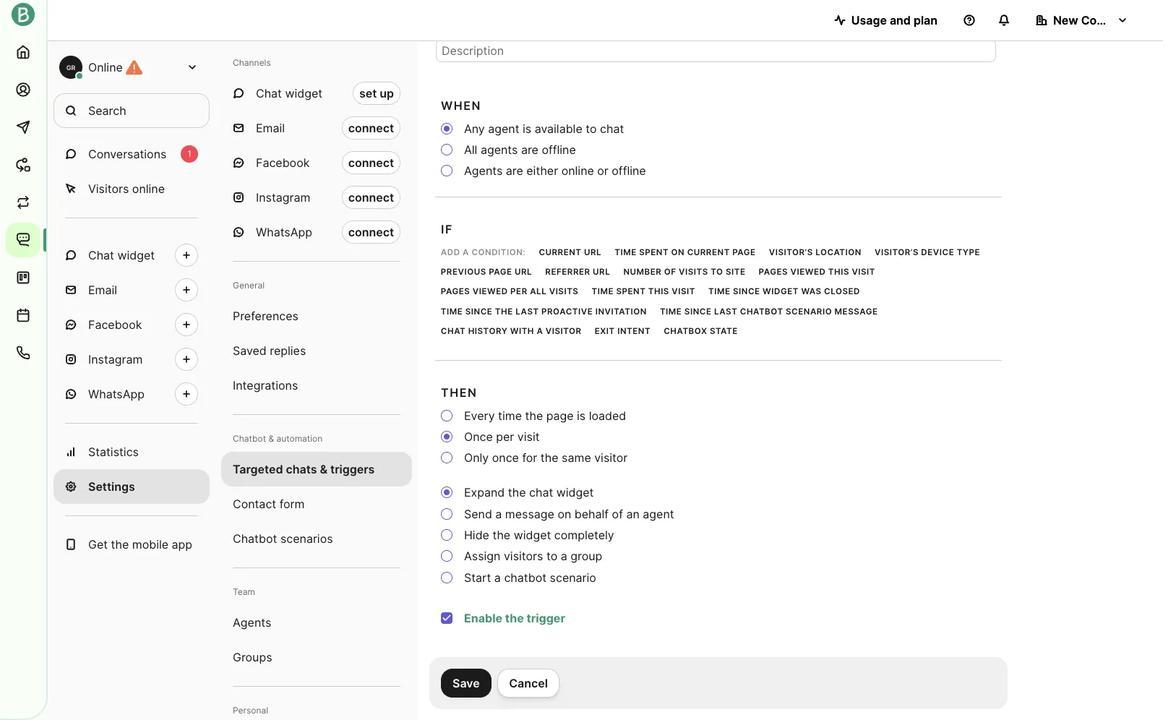 Task type: describe. For each thing, give the bounding box(es) containing it.
0 horizontal spatial email
[[88, 283, 117, 297]]

agents are either online or offline
[[464, 164, 646, 178]]

mobile
[[132, 537, 169, 552]]

0 horizontal spatial on
[[558, 507, 572, 521]]

chats
[[286, 462, 317, 477]]

time spent this visit button
[[587, 284, 701, 301]]

chatbot scenarios
[[233, 532, 333, 546]]

0 horizontal spatial offline
[[542, 143, 576, 157]]

set up
[[359, 86, 394, 101]]

when
[[441, 98, 482, 113]]

since for the
[[466, 306, 493, 317]]

once
[[492, 451, 519, 465]]

visitors online link
[[54, 171, 210, 206]]

all
[[530, 287, 547, 297]]

company
[[1082, 13, 1135, 27]]

get the mobile app
[[88, 537, 193, 552]]

1 horizontal spatial page
[[547, 409, 574, 423]]

widget inside chat widget link
[[117, 248, 155, 263]]

a left group
[[561, 549, 568, 564]]

all agents are offline
[[464, 143, 576, 157]]

online inside visitors online link
[[132, 182, 165, 196]]

the right get
[[111, 537, 129, 552]]

message inside button
[[835, 306, 879, 317]]

0 vertical spatial &
[[269, 433, 274, 444]]

widget inside time since widget was closed button
[[763, 287, 799, 297]]

pages viewed this visit
[[759, 267, 876, 277]]

1 vertical spatial agent
[[643, 507, 675, 521]]

referrer
[[546, 267, 591, 277]]

search
[[88, 103, 126, 118]]

the right expand at the bottom left of page
[[508, 486, 526, 500]]

visitors
[[88, 182, 129, 196]]

was
[[802, 287, 822, 297]]

chatbot for chatbot scenarios
[[233, 532, 277, 546]]

loaded
[[589, 409, 627, 423]]

to inside button
[[711, 267, 724, 277]]

send a message on behalf of an agent
[[464, 507, 675, 521]]

time for time since the last proactive invitation
[[441, 306, 463, 317]]

time since last chatbot scenario message
[[660, 306, 879, 317]]

0 vertical spatial are
[[521, 143, 539, 157]]

save button
[[441, 669, 492, 698]]

new
[[1054, 13, 1079, 27]]

exit intent
[[595, 326, 651, 336]]

viewed for this
[[791, 267, 826, 277]]

1 vertical spatial offline
[[612, 164, 646, 178]]

time since the last proactive invitation
[[441, 306, 647, 317]]

widget left set
[[285, 86, 323, 101]]

new company
[[1054, 13, 1135, 27]]

group
[[571, 549, 603, 564]]

with
[[511, 326, 535, 336]]

connect for email
[[348, 121, 394, 135]]

hide
[[464, 528, 490, 543]]

settings
[[88, 480, 135, 494]]

1 horizontal spatial chat
[[256, 86, 282, 101]]

contact
[[233, 497, 276, 511]]

proactive
[[542, 306, 593, 317]]

0 vertical spatial chat
[[600, 121, 624, 136]]

saved replies
[[233, 344, 306, 358]]

visitor's device type button
[[870, 244, 986, 261]]

0 horizontal spatial agent
[[488, 121, 520, 136]]

0 vertical spatial whatsapp
[[256, 225, 313, 239]]

conversations
[[88, 147, 167, 161]]

1 vertical spatial visitor
[[595, 451, 628, 465]]

settings link
[[54, 469, 210, 504]]

connect for whatsapp
[[348, 225, 394, 239]]

agents for agents are either online or offline
[[464, 164, 503, 178]]

exit
[[595, 326, 615, 336]]

invitation
[[596, 306, 647, 317]]

device
[[922, 247, 955, 257]]

available
[[535, 121, 583, 136]]

current url button
[[534, 244, 607, 261]]

1 vertical spatial chat
[[88, 248, 114, 263]]

0 horizontal spatial message
[[506, 507, 555, 521]]

the right enable
[[506, 611, 524, 625]]

hide the widget completely
[[464, 528, 615, 543]]

chatbox
[[664, 326, 708, 336]]

on inside button
[[672, 247, 685, 257]]

1 vertical spatial per
[[496, 430, 515, 444]]

pages viewed per all visits button
[[436, 284, 584, 301]]

same
[[562, 451, 592, 465]]

the right hide
[[493, 528, 511, 543]]

url inside "button"
[[515, 267, 533, 277]]

automation
[[277, 433, 323, 444]]

targeted chats & triggers link
[[221, 452, 412, 487]]

only once for the same visitor
[[464, 451, 628, 465]]

state
[[710, 326, 738, 336]]

1 horizontal spatial online
[[562, 164, 595, 178]]

the right for
[[541, 451, 559, 465]]

chatbox state
[[664, 326, 738, 336]]

referrer url button
[[541, 264, 616, 281]]

get the mobile app link
[[54, 527, 210, 562]]

1 horizontal spatial to
[[586, 121, 597, 136]]

1 horizontal spatial facebook
[[256, 156, 310, 170]]

and
[[890, 13, 911, 27]]

or
[[598, 164, 609, 178]]

widget up assign visitors to a group
[[514, 528, 551, 543]]

number of visits to site button
[[619, 264, 751, 281]]

time spent on current page button
[[610, 244, 761, 261]]

0 horizontal spatial facebook
[[88, 318, 142, 332]]

then
[[441, 386, 478, 400]]

visitor inside button
[[546, 326, 582, 336]]

widget up the send a message on behalf of an agent
[[557, 486, 594, 500]]

a right send
[[496, 507, 502, 521]]

contact form
[[233, 497, 305, 511]]

enable
[[464, 611, 503, 625]]

0 horizontal spatial instagram
[[88, 352, 143, 367]]

triggers
[[331, 462, 375, 477]]

send
[[464, 507, 493, 521]]

connect for facebook
[[348, 156, 394, 170]]

preferences
[[233, 309, 299, 323]]

targeted chats & triggers
[[233, 462, 375, 477]]

agents for agents
[[233, 616, 271, 630]]

time since widget was closed
[[709, 287, 861, 297]]

visitor's for visitor's device type
[[875, 247, 919, 257]]

any agent is available to chat
[[464, 121, 624, 136]]

page inside button
[[733, 247, 756, 257]]

cancel button
[[498, 669, 560, 698]]

chat inside button
[[441, 326, 466, 336]]

exit intent button
[[590, 323, 656, 340]]

page inside "button"
[[489, 267, 513, 277]]

whatsapp link
[[54, 377, 210, 412]]

every time the page is loaded
[[464, 409, 627, 423]]

visitors
[[504, 549, 544, 564]]

get
[[88, 537, 108, 552]]

channels
[[233, 57, 271, 68]]

a inside button
[[537, 326, 544, 336]]



Task type: vqa. For each thing, say whether or not it's contained in the screenshot.
Chat history with a visitor
yes



Task type: locate. For each thing, give the bounding box(es) containing it.
visit down number of visits to site button
[[672, 287, 696, 297]]

visitor's left device in the top of the page
[[875, 247, 919, 257]]

a right start
[[495, 570, 501, 585]]

time up invitation
[[592, 287, 614, 297]]

save
[[453, 676, 480, 691]]

connect for instagram
[[348, 190, 394, 205]]

visit for time spent this visit
[[672, 287, 696, 297]]

0 horizontal spatial visits
[[550, 287, 579, 297]]

email up facebook link
[[88, 283, 117, 297]]

0 vertical spatial visit
[[852, 267, 876, 277]]

history
[[468, 326, 508, 336]]

1 horizontal spatial pages
[[759, 267, 789, 277]]

whatsapp up general
[[256, 225, 313, 239]]

url right referrer
[[593, 267, 611, 277]]

spent up invitation
[[617, 287, 646, 297]]

statistics
[[88, 445, 139, 459]]

agents
[[464, 164, 503, 178], [233, 616, 271, 630]]

visit up closed
[[852, 267, 876, 277]]

1 vertical spatial spent
[[617, 287, 646, 297]]

1 horizontal spatial visitor
[[595, 451, 628, 465]]

viewed up was
[[791, 267, 826, 277]]

0 horizontal spatial chatbot
[[504, 570, 547, 585]]

0 vertical spatial chat
[[256, 86, 282, 101]]

for
[[523, 451, 538, 465]]

1 vertical spatial viewed
[[473, 287, 508, 297]]

since up chatbox state
[[685, 306, 712, 317]]

0 horizontal spatial is
[[523, 121, 532, 136]]

to
[[586, 121, 597, 136], [711, 267, 724, 277], [547, 549, 558, 564]]

gr
[[66, 63, 75, 71]]

chat up or
[[600, 121, 624, 136]]

are up either
[[521, 143, 539, 157]]

0 horizontal spatial page
[[489, 267, 513, 277]]

visitor's device type
[[875, 247, 981, 257]]

1 horizontal spatial last
[[715, 306, 738, 317]]

chat up 'email' link
[[88, 248, 114, 263]]

chatbot down time since widget was closed button
[[741, 306, 784, 317]]

agents down all
[[464, 164, 503, 178]]

page up site
[[733, 247, 756, 257]]

pages for pages viewed per all visits
[[441, 287, 470, 297]]

agent right an
[[643, 507, 675, 521]]

visit inside pages viewed this visit button
[[852, 267, 876, 277]]

agent
[[488, 121, 520, 136], [643, 507, 675, 521]]

& right chats
[[320, 462, 328, 477]]

since inside button
[[734, 287, 761, 297]]

chat widget up 'email' link
[[88, 248, 155, 263]]

chat left history
[[441, 326, 466, 336]]

widget up time since last chatbot scenario message
[[763, 287, 799, 297]]

to down "hide the widget completely"
[[547, 549, 558, 564]]

time up chatbox
[[660, 306, 682, 317]]

per up once
[[496, 430, 515, 444]]

chatbot up targeted in the bottom left of the page
[[233, 433, 266, 444]]

previous
[[441, 267, 487, 277]]

agent up agents
[[488, 121, 520, 136]]

1 vertical spatial is
[[577, 409, 586, 423]]

0 vertical spatial is
[[523, 121, 532, 136]]

url up pages viewed per all visits
[[515, 267, 533, 277]]

previous page url
[[441, 267, 533, 277]]

on up number of visits to site
[[672, 247, 685, 257]]

online
[[88, 60, 123, 75]]

pages up time since widget was closed
[[759, 267, 789, 277]]

1 vertical spatial chat widget
[[88, 248, 155, 263]]

1 horizontal spatial is
[[577, 409, 586, 423]]

chat down only once for the same visitor
[[530, 486, 554, 500]]

2 horizontal spatial visit
[[852, 267, 876, 277]]

url for referrer url
[[593, 267, 611, 277]]

spent up the number
[[640, 247, 669, 257]]

scenario down group
[[550, 570, 597, 585]]

viewed inside button
[[791, 267, 826, 277]]

agents
[[481, 143, 518, 157]]

closed
[[825, 287, 861, 297]]

2 last from the left
[[715, 306, 738, 317]]

0 vertical spatial spent
[[640, 247, 669, 257]]

time
[[498, 409, 522, 423]]

0 vertical spatial per
[[511, 287, 528, 297]]

0 horizontal spatial scenario
[[550, 570, 597, 585]]

url up referrer url
[[584, 247, 602, 257]]

of inside button
[[665, 267, 677, 277]]

0 horizontal spatial visitor
[[546, 326, 582, 336]]

chatbot down contact
[[233, 532, 277, 546]]

visitor's location button
[[765, 244, 867, 261]]

viewed down previous page url "button"
[[473, 287, 508, 297]]

time for time since widget was closed
[[709, 287, 731, 297]]

visitor's location
[[770, 247, 862, 257]]

page up only once for the same visitor
[[547, 409, 574, 423]]

of left an
[[612, 507, 624, 521]]

time since last chatbot scenario message button
[[655, 303, 883, 321]]

expand the chat widget
[[464, 486, 594, 500]]

0 horizontal spatial visit
[[518, 430, 540, 444]]

of down time spent on current page button at the top right of the page
[[665, 267, 677, 277]]

1 vertical spatial on
[[558, 507, 572, 521]]

chatbot & automation
[[233, 433, 323, 444]]

last
[[516, 306, 539, 317], [715, 306, 738, 317]]

1 chatbot from the top
[[233, 433, 266, 444]]

0 horizontal spatial chat
[[88, 248, 114, 263]]

the down pages viewed per all visits button at top
[[495, 306, 513, 317]]

time down the previous
[[441, 306, 463, 317]]

0 vertical spatial offline
[[542, 143, 576, 157]]

assign visitors to a group
[[464, 549, 603, 564]]

offline down available
[[542, 143, 576, 157]]

pages viewed this visit button
[[754, 264, 881, 281]]

0 vertical spatial visitor
[[546, 326, 582, 336]]

1 horizontal spatial of
[[665, 267, 677, 277]]

online left or
[[562, 164, 595, 178]]

chat widget down channels
[[256, 86, 323, 101]]

0 horizontal spatial chat
[[530, 486, 554, 500]]

number
[[624, 267, 662, 277]]

0 vertical spatial pages
[[759, 267, 789, 277]]

0 vertical spatial instagram
[[256, 190, 311, 205]]

to right available
[[586, 121, 597, 136]]

chat
[[256, 86, 282, 101], [88, 248, 114, 263], [441, 326, 466, 336]]

expand
[[464, 486, 505, 500]]

any
[[464, 121, 485, 136]]

whatsapp down instagram link
[[88, 387, 145, 401]]

statistics link
[[54, 435, 210, 469]]

2 vertical spatial to
[[547, 549, 558, 564]]

1 vertical spatial of
[[612, 507, 624, 521]]

location
[[816, 247, 862, 257]]

0 horizontal spatial agents
[[233, 616, 271, 630]]

1 connect from the top
[[348, 121, 394, 135]]

0 horizontal spatial visitor's
[[770, 247, 814, 257]]

1 vertical spatial facebook
[[88, 318, 142, 332]]

message down closed
[[835, 306, 879, 317]]

widget
[[285, 86, 323, 101], [117, 248, 155, 263], [763, 287, 799, 297], [557, 486, 594, 500], [514, 528, 551, 543]]

is
[[523, 121, 532, 136], [577, 409, 586, 423]]

2 chatbot from the top
[[233, 532, 277, 546]]

visit inside time spent this visit button
[[672, 287, 696, 297]]

either
[[527, 164, 559, 178]]

0 vertical spatial scenario
[[786, 306, 833, 317]]

visitor's for visitor's location
[[770, 247, 814, 257]]

per left all
[[511, 287, 528, 297]]

url
[[584, 247, 602, 257], [515, 267, 533, 277], [593, 267, 611, 277]]

1 vertical spatial whatsapp
[[88, 387, 145, 401]]

1 horizontal spatial visitor's
[[875, 247, 919, 257]]

Description text field
[[436, 39, 997, 62]]

the
[[495, 306, 513, 317], [526, 409, 543, 423], [541, 451, 559, 465], [508, 486, 526, 500], [493, 528, 511, 543], [111, 537, 129, 552], [506, 611, 524, 625]]

0 horizontal spatial whatsapp
[[88, 387, 145, 401]]

chatbot down visitors
[[504, 570, 547, 585]]

pages inside button
[[759, 267, 789, 277]]

& inside 'link'
[[320, 462, 328, 477]]

visits inside button
[[679, 267, 709, 277]]

assign
[[464, 549, 501, 564]]

message down expand the chat widget
[[506, 507, 555, 521]]

referrer url
[[546, 267, 611, 277]]

online right 'visitors'
[[132, 182, 165, 196]]

if
[[441, 222, 454, 237]]

viewed for per
[[473, 287, 508, 297]]

2 vertical spatial chat
[[441, 326, 466, 336]]

this down the number
[[649, 287, 670, 297]]

start
[[464, 570, 491, 585]]

1 vertical spatial agents
[[233, 616, 271, 630]]

the inside button
[[495, 306, 513, 317]]

email link
[[54, 273, 210, 307]]

1 visitor's from the left
[[770, 247, 814, 257]]

1 vertical spatial instagram
[[88, 352, 143, 367]]

viewed
[[791, 267, 826, 277], [473, 287, 508, 297]]

time down site
[[709, 287, 731, 297]]

1 horizontal spatial viewed
[[791, 267, 826, 277]]

1 vertical spatial chat
[[530, 486, 554, 500]]

0 horizontal spatial last
[[516, 306, 539, 317]]

1 horizontal spatial message
[[835, 306, 879, 317]]

spent for on
[[640, 247, 669, 257]]

0 horizontal spatial chat widget
[[88, 248, 155, 263]]

scenario inside button
[[786, 306, 833, 317]]

2 visitor's from the left
[[875, 247, 919, 257]]

last up the 'state'
[[715, 306, 738, 317]]

0 vertical spatial email
[[256, 121, 285, 135]]

0 vertical spatial viewed
[[791, 267, 826, 277]]

visit up for
[[518, 430, 540, 444]]

this for spent
[[649, 287, 670, 297]]

url inside 'button'
[[593, 267, 611, 277]]

0 vertical spatial visits
[[679, 267, 709, 277]]

since down site
[[734, 287, 761, 297]]

time spent this visit
[[592, 287, 696, 297]]

0 vertical spatial chatbot
[[741, 306, 784, 317]]

saved replies link
[[221, 333, 412, 368]]

1 last from the left
[[516, 306, 539, 317]]

0 horizontal spatial this
[[649, 287, 670, 297]]

search link
[[54, 93, 210, 128]]

visits down time spent on current page button at the top right of the page
[[679, 267, 709, 277]]

this down location at the right top of the page
[[829, 267, 850, 277]]

visit for pages viewed this visit
[[852, 267, 876, 277]]

pages
[[759, 267, 789, 277], [441, 287, 470, 297]]

per
[[511, 287, 528, 297], [496, 430, 515, 444]]

scenario down was
[[786, 306, 833, 317]]

0 vertical spatial agent
[[488, 121, 520, 136]]

visits inside button
[[550, 287, 579, 297]]

agents down 'team'
[[233, 616, 271, 630]]

time inside button
[[709, 287, 731, 297]]

team
[[233, 587, 255, 598]]

2 vertical spatial page
[[547, 409, 574, 423]]

time up the number
[[615, 247, 637, 257]]

0 vertical spatial this
[[829, 267, 850, 277]]

1 horizontal spatial chat
[[600, 121, 624, 136]]

visitor down proactive
[[546, 326, 582, 336]]

1 horizontal spatial agent
[[643, 507, 675, 521]]

visitors online
[[88, 182, 165, 196]]

last up with
[[516, 306, 539, 317]]

visit
[[852, 267, 876, 277], [672, 287, 696, 297], [518, 430, 540, 444]]

time since widget was closed button
[[704, 284, 866, 301]]

visitor's up pages viewed this visit
[[770, 247, 814, 257]]

3 connect from the top
[[348, 190, 394, 205]]

time for time spent on current page
[[615, 247, 637, 257]]

1 horizontal spatial instagram
[[256, 190, 311, 205]]

2 horizontal spatial chat
[[441, 326, 466, 336]]

chatbot
[[233, 433, 266, 444], [233, 532, 277, 546]]

chatbox state button
[[659, 323, 743, 340]]

time for time spent this visit
[[592, 287, 614, 297]]

visits up proactive
[[550, 287, 579, 297]]

1 horizontal spatial email
[[256, 121, 285, 135]]

1 vertical spatial &
[[320, 462, 328, 477]]

0 vertical spatial message
[[835, 306, 879, 317]]

is left loaded
[[577, 409, 586, 423]]

start a chatbot scenario
[[464, 570, 597, 585]]

0 vertical spatial chat widget
[[256, 86, 323, 101]]

visitor
[[546, 326, 582, 336], [595, 451, 628, 465]]

1 vertical spatial this
[[649, 287, 670, 297]]

on
[[672, 247, 685, 257], [558, 507, 572, 521]]

are
[[521, 143, 539, 157], [506, 164, 524, 178]]

0 vertical spatial online
[[562, 164, 595, 178]]

chat down channels
[[256, 86, 282, 101]]

integrations
[[233, 378, 298, 393]]

0 vertical spatial facebook
[[256, 156, 310, 170]]

chat widget link
[[54, 238, 210, 273]]

this
[[829, 267, 850, 277], [649, 287, 670, 297]]

url inside button
[[584, 247, 602, 257]]

2 horizontal spatial to
[[711, 267, 724, 277]]

spent for this
[[617, 287, 646, 297]]

1 horizontal spatial agents
[[464, 164, 503, 178]]

chat widget
[[256, 86, 323, 101], [88, 248, 155, 263]]

2 horizontal spatial page
[[733, 247, 756, 257]]

1 vertical spatial chatbot
[[233, 532, 277, 546]]

site
[[726, 267, 746, 277]]

1 horizontal spatial chatbot
[[741, 306, 784, 317]]

chatbot
[[741, 306, 784, 317], [504, 570, 547, 585]]

2 connect from the top
[[348, 156, 394, 170]]

intent
[[618, 326, 651, 336]]

4 connect from the top
[[348, 225, 394, 239]]

since for widget
[[734, 287, 761, 297]]

2 vertical spatial visit
[[518, 430, 540, 444]]

0 vertical spatial agents
[[464, 164, 503, 178]]

0 horizontal spatial viewed
[[473, 287, 508, 297]]

pages inside button
[[441, 287, 470, 297]]

since for last
[[685, 306, 712, 317]]

is up all agents are offline
[[523, 121, 532, 136]]

groups
[[233, 650, 272, 665]]

scenario
[[786, 306, 833, 317], [550, 570, 597, 585]]

chatbot scenarios link
[[221, 522, 412, 556]]

page
[[733, 247, 756, 257], [489, 267, 513, 277], [547, 409, 574, 423]]

widget up 'email' link
[[117, 248, 155, 263]]

offline right or
[[612, 164, 646, 178]]

previous page url button
[[436, 264, 537, 281]]

& left automation
[[269, 433, 274, 444]]

app
[[172, 537, 193, 552]]

number of visits to site
[[624, 267, 746, 277]]

since up history
[[466, 306, 493, 317]]

pages down the previous
[[441, 287, 470, 297]]

the right time
[[526, 409, 543, 423]]

pages for pages viewed this visit
[[759, 267, 789, 277]]

1 vertical spatial are
[[506, 164, 524, 178]]

0 vertical spatial page
[[733, 247, 756, 257]]

visitor right same
[[595, 451, 628, 465]]

0 vertical spatial to
[[586, 121, 597, 136]]

per inside button
[[511, 287, 528, 297]]

visits
[[679, 267, 709, 277], [550, 287, 579, 297]]

this for viewed
[[829, 267, 850, 277]]

a right with
[[537, 326, 544, 336]]

1 horizontal spatial this
[[829, 267, 850, 277]]

0 horizontal spatial pages
[[441, 287, 470, 297]]

page up pages viewed per all visits
[[489, 267, 513, 277]]

to left site
[[711, 267, 724, 277]]

chatbot for chatbot & automation
[[233, 433, 266, 444]]

integrations link
[[221, 368, 412, 403]]

time for time since last chatbot scenario message
[[660, 306, 682, 317]]

email down channels
[[256, 121, 285, 135]]

1 horizontal spatial &
[[320, 462, 328, 477]]

1 horizontal spatial scenario
[[786, 306, 833, 317]]

usage and plan
[[852, 13, 938, 27]]

1 vertical spatial pages
[[441, 287, 470, 297]]

are down all agents are offline
[[506, 164, 524, 178]]

chatbot inside button
[[741, 306, 784, 317]]

0 vertical spatial of
[[665, 267, 677, 277]]

chat history with a visitor button
[[436, 323, 587, 340]]

1 vertical spatial visit
[[672, 287, 696, 297]]

an
[[627, 507, 640, 521]]

viewed inside button
[[473, 287, 508, 297]]

url for current url
[[584, 247, 602, 257]]

on left behalf
[[558, 507, 572, 521]]

1 horizontal spatial visits
[[679, 267, 709, 277]]

1 vertical spatial visits
[[550, 287, 579, 297]]



